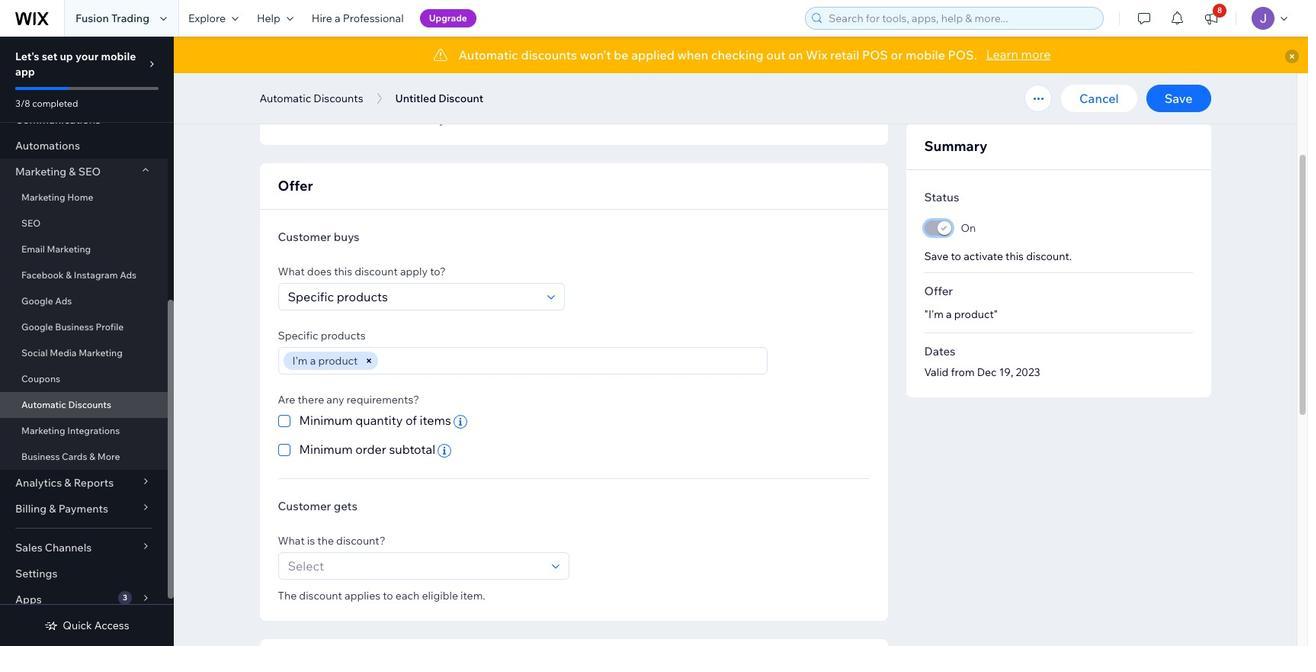Task type: locate. For each thing, give the bounding box(es) containing it.
alert containing learn more
[[174, 37, 1309, 73]]

2 vertical spatial a
[[310, 354, 316, 368]]

google for google business profile
[[21, 321, 53, 333]]

of
[[406, 413, 417, 428]]

business cards & more
[[21, 451, 120, 462]]

& right billing
[[49, 502, 56, 516]]

1 vertical spatial save
[[925, 249, 949, 263]]

e.g., Summer Sale field
[[283, 77, 564, 103]]

0 vertical spatial what
[[278, 265, 305, 278]]

automatic discounts for automatic discounts button
[[260, 92, 363, 105]]

0 horizontal spatial to
[[383, 589, 393, 603]]

marketing down automations
[[15, 165, 67, 178]]

google for google ads
[[21, 295, 53, 307]]

0 vertical spatial offer
[[278, 177, 313, 195]]

the
[[318, 534, 334, 548]]

0 vertical spatial your
[[76, 50, 99, 63]]

google
[[21, 295, 53, 307], [21, 321, 53, 333]]

Search for tools, apps, help & more... field
[[825, 8, 1099, 29]]

1 horizontal spatial on
[[789, 47, 804, 63]]

0 vertical spatial business
[[55, 321, 94, 333]]

automatic
[[459, 47, 519, 63], [260, 92, 311, 105], [21, 399, 66, 410]]

save inside button
[[1165, 91, 1193, 106]]

marketing inside "link"
[[21, 191, 65, 203]]

2 horizontal spatial a
[[947, 307, 952, 321]]

discount
[[355, 265, 398, 278], [299, 589, 342, 603]]

& inside "popup button"
[[49, 502, 56, 516]]

1 vertical spatial this
[[1006, 249, 1024, 263]]

order
[[356, 442, 387, 457]]

customer
[[278, 230, 331, 244], [278, 499, 331, 513]]

minimum down any
[[299, 413, 353, 428]]

2 google from the top
[[21, 321, 53, 333]]

Minimum quantity of items checkbox
[[278, 411, 470, 431]]

1 horizontal spatial seo
[[78, 165, 101, 178]]

marketing inside popup button
[[15, 165, 67, 178]]

1 vertical spatial your
[[439, 113, 462, 127]]

discount
[[439, 92, 484, 105]]

google up social
[[21, 321, 53, 333]]

automatic inside automatic discounts button
[[260, 92, 311, 105]]

customers
[[278, 113, 333, 127]]

& left more
[[89, 451, 95, 462]]

social media marketing
[[21, 347, 123, 358]]

2 customer from the top
[[278, 499, 331, 513]]

untitled discount button
[[388, 87, 491, 110]]

marketing down profile
[[79, 347, 123, 358]]

billing & payments
[[15, 502, 108, 516]]

automatic discounts inside automatic discounts button
[[260, 92, 363, 105]]

a for hire
[[335, 11, 341, 25]]

business cards & more link
[[0, 444, 168, 470]]

a inside hire a professional link
[[335, 11, 341, 25]]

1 vertical spatial minimum
[[299, 442, 353, 457]]

channels
[[45, 541, 92, 555]]

0 vertical spatial seo
[[78, 165, 101, 178]]

home
[[67, 191, 93, 203]]

marketing home link
[[0, 185, 168, 211]]

select field up each
[[283, 553, 547, 579]]

automatic up customers
[[260, 92, 311, 105]]

applies
[[345, 589, 381, 603]]

"i'm a product"
[[925, 307, 999, 321]]

marketing up business cards & more
[[21, 425, 65, 436]]

1 horizontal spatial discounts
[[314, 92, 363, 105]]

mobile down the fusion trading
[[101, 50, 136, 63]]

your right up
[[76, 50, 99, 63]]

email marketing link
[[0, 236, 168, 262]]

2 horizontal spatial this
[[1006, 249, 1024, 263]]

0 horizontal spatial automatic discounts
[[21, 399, 111, 410]]

discount right "the"
[[299, 589, 342, 603]]

2 vertical spatial automatic
[[21, 399, 66, 410]]

0 vertical spatial google
[[21, 295, 53, 307]]

& for instagram
[[66, 269, 72, 281]]

2 what from the top
[[278, 534, 305, 548]]

3
[[123, 593, 127, 603]]

1 vertical spatial discount
[[299, 589, 342, 603]]

& right facebook
[[66, 269, 72, 281]]

a right the i'm
[[310, 354, 316, 368]]

there
[[298, 393, 324, 407]]

discount left apply
[[355, 265, 398, 278]]

0 vertical spatial to
[[952, 249, 962, 263]]

None field
[[383, 348, 763, 374]]

minimum inside option
[[299, 442, 353, 457]]

are
[[278, 393, 295, 407]]

0 vertical spatial on
[[789, 47, 804, 63]]

3/8
[[15, 98, 30, 109]]

specific
[[278, 329, 318, 342]]

email marketing
[[21, 243, 91, 255]]

google business profile
[[21, 321, 124, 333]]

google ads link
[[0, 288, 168, 314]]

0 vertical spatial select field
[[283, 284, 543, 310]]

1 horizontal spatial discount
[[355, 265, 398, 278]]

1 vertical spatial offer
[[925, 284, 954, 298]]

to left activate
[[952, 249, 962, 263]]

select field for discount?
[[283, 553, 547, 579]]

seo up marketing home "link"
[[78, 165, 101, 178]]

status
[[925, 190, 960, 204]]

& up home
[[69, 165, 76, 178]]

ads right instagram
[[120, 269, 137, 281]]

0 horizontal spatial discount
[[299, 589, 342, 603]]

discounts up integrations
[[68, 399, 111, 410]]

automatic up discount
[[459, 47, 519, 63]]

customer for customer gets
[[278, 499, 331, 513]]

discounts
[[521, 47, 577, 63]]

1 horizontal spatial automatic discounts
[[260, 92, 363, 105]]

offer up customer buys
[[278, 177, 313, 195]]

save for save to activate this discount.
[[925, 249, 949, 263]]

1 select field from the top
[[283, 284, 543, 310]]

1 vertical spatial customer
[[278, 499, 331, 513]]

1 vertical spatial automatic discounts
[[21, 399, 111, 410]]

ads up google business profile
[[55, 295, 72, 307]]

this for see
[[373, 113, 392, 127]]

a right hire
[[335, 11, 341, 25]]

0 horizontal spatial a
[[310, 354, 316, 368]]

1 vertical spatial select field
[[283, 553, 547, 579]]

automatic inside alert
[[459, 47, 519, 63]]

1 horizontal spatial automatic
[[260, 92, 311, 105]]

google business profile link
[[0, 314, 168, 340]]

settings link
[[0, 561, 168, 587]]

0 vertical spatial minimum
[[299, 413, 353, 428]]

alert
[[174, 37, 1309, 73]]

seo up email
[[21, 217, 41, 229]]

this for activate
[[1006, 249, 1024, 263]]

offer
[[278, 177, 313, 195], [925, 284, 954, 298]]

a right "i'm at the right top
[[947, 307, 952, 321]]

payments
[[58, 502, 108, 516]]

0 vertical spatial save
[[1165, 91, 1193, 106]]

up
[[60, 50, 73, 63]]

offer up "i'm at the right top
[[925, 284, 954, 298]]

0 vertical spatial discounts
[[314, 92, 363, 105]]

automatic discounts for automatic discounts link on the bottom of page
[[21, 399, 111, 410]]

& for payments
[[49, 502, 56, 516]]

facebook & instagram ads
[[21, 269, 137, 281]]

0 horizontal spatial discounts
[[68, 399, 111, 410]]

business
[[55, 321, 94, 333], [21, 451, 60, 462]]

automations
[[15, 139, 80, 153]]

help button
[[248, 0, 303, 37]]

2 select field from the top
[[283, 553, 547, 579]]

instagram
[[74, 269, 118, 281]]

gets
[[334, 499, 358, 513]]

analytics & reports button
[[0, 470, 168, 496]]

discounts inside button
[[314, 92, 363, 105]]

buys
[[334, 230, 360, 244]]

1 vertical spatial automatic
[[260, 92, 311, 105]]

eligible
[[422, 589, 458, 603]]

item.
[[461, 589, 486, 603]]

profile
[[96, 321, 124, 333]]

upgrade
[[429, 12, 467, 24]]

subtotal
[[389, 442, 436, 457]]

1 horizontal spatial your
[[439, 113, 462, 127]]

0 horizontal spatial this
[[334, 265, 352, 278]]

0 horizontal spatial mobile
[[101, 50, 136, 63]]

discounts inside sidebar element
[[68, 399, 111, 410]]

automatic down coupons
[[21, 399, 66, 410]]

sales
[[15, 541, 42, 555]]

minimum inside checkbox
[[299, 413, 353, 428]]

2 horizontal spatial automatic
[[459, 47, 519, 63]]

mobile inside alert
[[906, 47, 946, 63]]

0 horizontal spatial seo
[[21, 217, 41, 229]]

0 horizontal spatial automatic
[[21, 399, 66, 410]]

0 vertical spatial a
[[335, 11, 341, 25]]

more
[[97, 451, 120, 462]]

0 vertical spatial ads
[[120, 269, 137, 281]]

0 vertical spatial customer
[[278, 230, 331, 244]]

19,
[[1000, 365, 1014, 379]]

your left site.
[[439, 113, 462, 127]]

from
[[952, 365, 975, 379]]

1 vertical spatial what
[[278, 534, 305, 548]]

discounts
[[314, 92, 363, 105], [68, 399, 111, 410]]

google down facebook
[[21, 295, 53, 307]]

0 horizontal spatial on
[[424, 113, 437, 127]]

1 vertical spatial seo
[[21, 217, 41, 229]]

automatic discounts up customers
[[260, 92, 363, 105]]

a for i'm
[[310, 354, 316, 368]]

1 horizontal spatial ads
[[120, 269, 137, 281]]

this right activate
[[1006, 249, 1024, 263]]

customer for customer buys
[[278, 230, 331, 244]]

does
[[307, 265, 332, 278]]

this right does
[[334, 265, 352, 278]]

1 horizontal spatial this
[[373, 113, 392, 127]]

on right name
[[424, 113, 437, 127]]

0 horizontal spatial offer
[[278, 177, 313, 195]]

1 customer from the top
[[278, 230, 331, 244]]

what does this discount apply to?
[[278, 265, 446, 278]]

learn more link
[[987, 45, 1051, 63]]

1 horizontal spatial mobile
[[906, 47, 946, 63]]

on
[[789, 47, 804, 63], [424, 113, 437, 127]]

to
[[952, 249, 962, 263], [383, 589, 393, 603]]

1 what from the top
[[278, 265, 305, 278]]

1 vertical spatial google
[[21, 321, 53, 333]]

1 horizontal spatial save
[[1165, 91, 1193, 106]]

hire a professional
[[312, 11, 404, 25]]

minimum left order
[[299, 442, 353, 457]]

untitled discount
[[396, 92, 484, 105]]

marketing down marketing & seo
[[21, 191, 65, 203]]

cancel
[[1080, 91, 1119, 106]]

help
[[257, 11, 281, 25]]

mobile right or
[[906, 47, 946, 63]]

customer up is in the bottom left of the page
[[278, 499, 331, 513]]

discounts up 'will'
[[314, 92, 363, 105]]

dates
[[925, 344, 956, 358]]

this right see at the left of the page
[[373, 113, 392, 127]]

Select field
[[283, 284, 543, 310], [283, 553, 547, 579]]

automations link
[[0, 133, 168, 159]]

0 vertical spatial automatic
[[459, 47, 519, 63]]

ads
[[120, 269, 137, 281], [55, 295, 72, 307]]

business up "social media marketing"
[[55, 321, 94, 333]]

quantity
[[356, 413, 403, 428]]

1 horizontal spatial a
[[335, 11, 341, 25]]

i'm a product
[[293, 354, 358, 368]]

what left is in the bottom left of the page
[[278, 534, 305, 548]]

2 minimum from the top
[[299, 442, 353, 457]]

1 google from the top
[[21, 295, 53, 307]]

1 vertical spatial a
[[947, 307, 952, 321]]

0 vertical spatial this
[[373, 113, 392, 127]]

summary
[[925, 137, 988, 155]]

1 vertical spatial ads
[[55, 295, 72, 307]]

sidebar element
[[0, 0, 174, 646]]

select field down apply
[[283, 284, 543, 310]]

facebook & instagram ads link
[[0, 262, 168, 288]]

1 vertical spatial discounts
[[68, 399, 111, 410]]

business up analytics
[[21, 451, 60, 462]]

0 vertical spatial automatic discounts
[[260, 92, 363, 105]]

0 horizontal spatial your
[[76, 50, 99, 63]]

automatic discounts won't be applied when checking out on wix retail pos or mobile pos.
[[459, 47, 978, 63]]

sales channels
[[15, 541, 92, 555]]

a for "i'm
[[947, 307, 952, 321]]

coupons link
[[0, 366, 168, 392]]

1 minimum from the top
[[299, 413, 353, 428]]

save for save
[[1165, 91, 1193, 106]]

automatic inside automatic discounts link
[[21, 399, 66, 410]]

automatic discounts inside automatic discounts link
[[21, 399, 111, 410]]

& left reports
[[64, 476, 71, 490]]

your inside let's set up your mobile app
[[76, 50, 99, 63]]

on right out
[[789, 47, 804, 63]]

mobile
[[906, 47, 946, 63], [101, 50, 136, 63]]

what
[[278, 265, 305, 278], [278, 534, 305, 548]]

0 horizontal spatial save
[[925, 249, 949, 263]]

customer up does
[[278, 230, 331, 244]]

what left does
[[278, 265, 305, 278]]

marketing & seo button
[[0, 159, 168, 185]]

a
[[335, 11, 341, 25], [947, 307, 952, 321], [310, 354, 316, 368]]

automatic discounts up 'marketing integrations' at bottom left
[[21, 399, 111, 410]]

2023
[[1016, 365, 1041, 379]]

to left each
[[383, 589, 393, 603]]



Task type: describe. For each thing, give the bounding box(es) containing it.
checking
[[712, 47, 764, 63]]

8
[[1218, 5, 1223, 15]]

requirements?
[[347, 393, 420, 407]]

valid
[[925, 365, 949, 379]]

save button
[[1147, 85, 1212, 112]]

save to activate this discount.
[[925, 249, 1072, 263]]

what for what is the discount?
[[278, 534, 305, 548]]

billing
[[15, 502, 47, 516]]

marketing integrations
[[21, 425, 120, 436]]

marketing integrations link
[[0, 418, 168, 444]]

the
[[278, 589, 297, 603]]

specific products
[[278, 329, 366, 342]]

customer buys
[[278, 230, 360, 244]]

communications
[[15, 113, 101, 127]]

pos
[[863, 47, 889, 63]]

trading
[[111, 11, 150, 25]]

& for seo
[[69, 165, 76, 178]]

1 horizontal spatial offer
[[925, 284, 954, 298]]

marketing for integrations
[[21, 425, 65, 436]]

on inside alert
[[789, 47, 804, 63]]

marketing for home
[[21, 191, 65, 203]]

google ads
[[21, 295, 72, 307]]

won't
[[580, 47, 611, 63]]

minimum quantity of items
[[299, 413, 451, 428]]

analytics
[[15, 476, 62, 490]]

learn more
[[987, 47, 1051, 62]]

cards
[[62, 451, 87, 462]]

seo inside popup button
[[78, 165, 101, 178]]

completed
[[32, 98, 78, 109]]

discounts for automatic discounts button
[[314, 92, 363, 105]]

let's
[[15, 50, 39, 63]]

site.
[[464, 113, 484, 127]]

what is the discount?
[[278, 534, 386, 548]]

1 horizontal spatial to
[[952, 249, 962, 263]]

integrations
[[67, 425, 120, 436]]

automatic for automatic discounts button
[[260, 92, 311, 105]]

professional
[[343, 11, 404, 25]]

dates valid from dec 19, 2023
[[925, 344, 1041, 379]]

to?
[[430, 265, 446, 278]]

minimum for minimum quantity of items
[[299, 413, 353, 428]]

minimum order subtotal
[[299, 442, 436, 457]]

1 vertical spatial business
[[21, 451, 60, 462]]

social
[[21, 347, 48, 358]]

0 vertical spatial discount
[[355, 265, 398, 278]]

discounts for automatic discounts link on the bottom of page
[[68, 399, 111, 410]]

mobile inside let's set up your mobile app
[[101, 50, 136, 63]]

upgrade button
[[420, 9, 477, 27]]

app
[[15, 65, 35, 79]]

set
[[42, 50, 57, 63]]

applied
[[632, 47, 675, 63]]

on
[[961, 221, 977, 235]]

automatic discounts button
[[252, 87, 371, 110]]

when
[[678, 47, 709, 63]]

are there any requirements?
[[278, 393, 420, 407]]

items
[[420, 413, 451, 428]]

3/8 completed
[[15, 98, 78, 109]]

see
[[353, 113, 371, 127]]

quick
[[63, 619, 92, 632]]

customer gets
[[278, 499, 358, 513]]

communications button
[[0, 107, 168, 133]]

dec
[[978, 365, 997, 379]]

marketing & seo
[[15, 165, 101, 178]]

be
[[614, 47, 629, 63]]

explore
[[188, 11, 226, 25]]

activate
[[964, 249, 1004, 263]]

wix
[[806, 47, 828, 63]]

automatic discounts link
[[0, 392, 168, 418]]

minimum for minimum order subtotal
[[299, 442, 353, 457]]

products
[[321, 329, 366, 342]]

& for reports
[[64, 476, 71, 490]]

pos.
[[948, 47, 978, 63]]

is
[[307, 534, 315, 548]]

fusion trading
[[76, 11, 150, 25]]

settings
[[15, 567, 58, 580]]

Minimum order subtotal checkbox
[[278, 440, 454, 460]]

2 vertical spatial this
[[334, 265, 352, 278]]

out
[[767, 47, 786, 63]]

fusion
[[76, 11, 109, 25]]

automatic for automatic discounts link on the bottom of page
[[21, 399, 66, 410]]

1 vertical spatial to
[[383, 589, 393, 603]]

discount?
[[336, 534, 386, 548]]

will
[[335, 113, 351, 127]]

8 button
[[1195, 0, 1229, 37]]

more
[[1022, 47, 1051, 62]]

facebook
[[21, 269, 64, 281]]

what for what does this discount apply to?
[[278, 265, 305, 278]]

marketing up facebook & instagram ads
[[47, 243, 91, 255]]

0 horizontal spatial ads
[[55, 295, 72, 307]]

1 vertical spatial on
[[424, 113, 437, 127]]

product"
[[955, 307, 999, 321]]

let's set up your mobile app
[[15, 50, 136, 79]]

or
[[891, 47, 903, 63]]

select field for discount
[[283, 284, 543, 310]]

marketing for &
[[15, 165, 67, 178]]

any
[[327, 393, 344, 407]]

seo link
[[0, 211, 168, 236]]

the discount applies to each eligible item.
[[278, 589, 486, 603]]



Task type: vqa. For each thing, say whether or not it's contained in the screenshot.
first Minimum from the bottom of the page
yes



